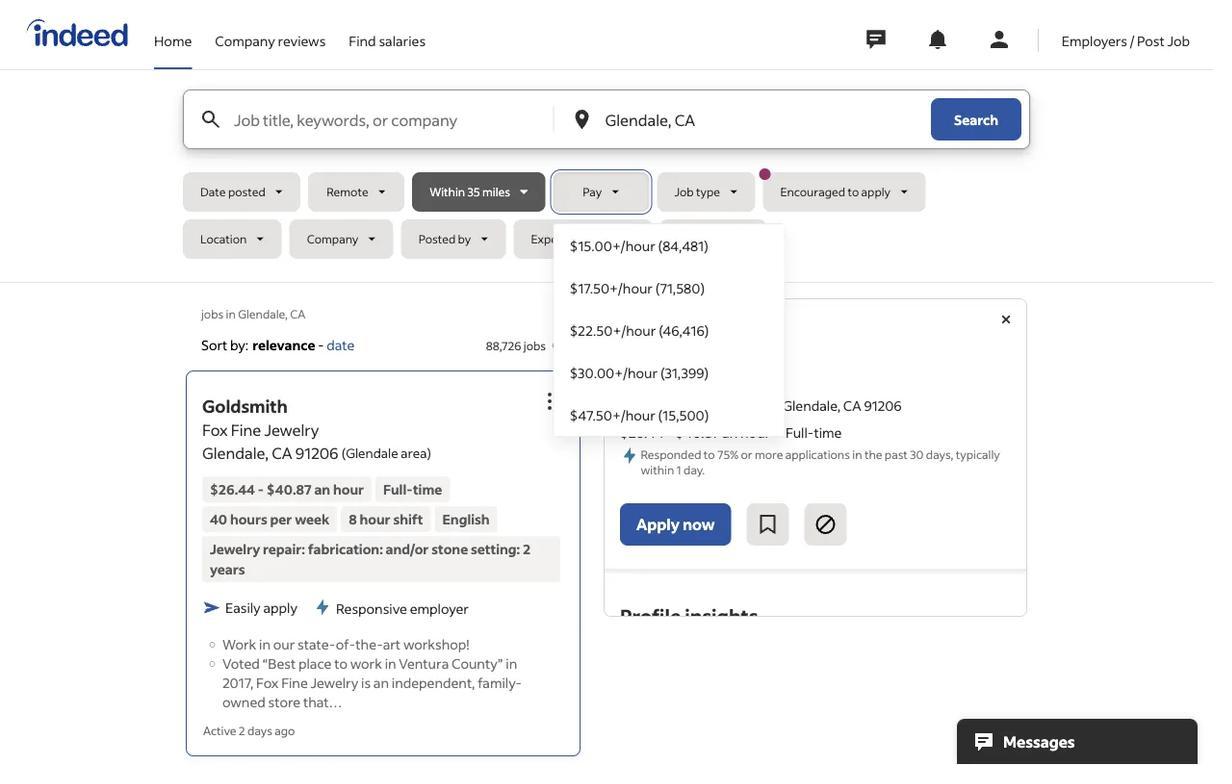 Task type: describe. For each thing, give the bounding box(es) containing it.
jewelry inside goldsmith fox fine jewelry glendale, ca 91206 ( glendale area )
[[264, 420, 319, 440]]

active
[[203, 724, 236, 739]]

$22.50+/hour (46,416)
[[570, 322, 709, 339]]

date
[[327, 336, 355, 353]]

job inside dropdown button
[[675, 184, 694, 199]]

more
[[755, 447, 783, 462]]

ca for 303
[[844, 397, 862, 415]]

job type
[[675, 184, 720, 199]]

by:
[[230, 336, 249, 353]]

repair:
[[263, 541, 305, 558]]

salaries
[[379, 32, 426, 49]]

jobs in glendale, ca
[[201, 306, 306, 321]]

store
[[268, 693, 301, 711]]

setting:
[[471, 541, 520, 558]]

the-
[[356, 636, 383, 653]]

shift
[[393, 511, 423, 528]]

0 vertical spatial job
[[1168, 32, 1190, 49]]

insights
[[685, 604, 758, 629]]

30
[[910, 447, 924, 462]]

(15,500)
[[658, 406, 709, 424]]

company for company
[[307, 232, 359, 247]]

experience level
[[531, 232, 618, 247]]

$15.00+/hour (84,481)
[[570, 237, 709, 254]]

typically
[[956, 447, 1000, 462]]

hour for $26.44 - $40.87 an hour
[[333, 481, 364, 498]]

english
[[443, 511, 490, 528]]

relevance
[[252, 336, 315, 353]]

jackson
[[686, 397, 736, 415]]

(
[[342, 445, 346, 462]]

ventura
[[399, 655, 449, 672]]

in up by:
[[226, 306, 236, 321]]

close job details image
[[995, 308, 1018, 331]]

date posted
[[200, 184, 266, 199]]

goldsmith for goldsmith fox fine jewelry glendale, ca 91206 ( glendale area )
[[202, 395, 288, 417]]

employer
[[410, 600, 469, 617]]

1
[[677, 463, 682, 478]]

state-
[[298, 636, 336, 653]]

$47.50+/hour (15,500) link
[[554, 394, 784, 436]]

area
[[401, 445, 427, 462]]

stone
[[432, 541, 468, 558]]

1 vertical spatial time
[[413, 481, 442, 498]]

work
[[222, 636, 256, 653]]

91206 for goldsmith
[[295, 443, 339, 463]]

jewelry repair: fabrication: and/or stone setting: 2 years
[[210, 541, 531, 578]]

responsive
[[336, 600, 407, 617]]

in down art
[[385, 655, 396, 672]]

art
[[383, 636, 401, 653]]

in left the our
[[259, 636, 271, 653]]

fine inside work in our state-of-the-art workshop! voted "best place to work in ventura county" in 2017, fox fine jewelry is an independent, family- owned store that…
[[281, 674, 308, 691]]

)
[[427, 445, 431, 462]]

the
[[865, 447, 883, 462]]

days,
[[926, 447, 954, 462]]

0 vertical spatial ca
[[290, 306, 306, 321]]

apply now button
[[620, 504, 731, 546]]

now
[[683, 515, 715, 535]]

date posted button
[[183, 172, 301, 212]]

sort
[[201, 336, 228, 353]]

- up 40 hours per week
[[258, 481, 264, 498]]

8 hour shift
[[349, 511, 423, 528]]

owned
[[222, 693, 266, 711]]

within 35 miles button
[[412, 172, 546, 212]]

$17.50+/hour (71,580) link
[[554, 267, 784, 309]]

work in our state-of-the-art workshop! voted "best place to work in ventura county" in 2017, fox fine jewelry is an independent, family- owned store that…
[[222, 636, 522, 711]]

notifications unread count 0 image
[[926, 28, 949, 51]]

- up "responded"
[[667, 424, 673, 442]]

(84,481)
[[658, 237, 709, 254]]

$40.87 for $26.44 - $40.87 an hour
[[267, 481, 312, 498]]

91206 for 303
[[864, 397, 902, 415]]

$47.50+/hour (15,500)
[[570, 406, 709, 424]]

search button
[[931, 98, 1022, 141]]

(46,416)
[[659, 322, 709, 339]]

encouraged to apply
[[781, 184, 891, 199]]

ago
[[275, 724, 295, 739]]

to inside work in our state-of-the-art workshop! voted "best place to work in ventura county" in 2017, fox fine jewelry is an independent, family- owned store that…
[[334, 655, 348, 672]]

messages
[[1004, 732, 1075, 752]]

Edit location text field
[[601, 91, 893, 148]]

jewelry inside work in our state-of-the-art workshop! voted "best place to work in ventura county" in 2017, fox fine jewelry is an independent, family- owned store that…
[[311, 674, 359, 691]]

day.
[[684, 463, 705, 478]]

- left date
[[318, 336, 324, 353]]

years
[[210, 561, 245, 578]]

8
[[349, 511, 357, 528]]

reviews
[[278, 32, 326, 49]]

miles
[[483, 184, 510, 199]]

hour for $26.44 - $40.87 an hour - full-time
[[741, 424, 771, 442]]

remote button
[[308, 172, 405, 212]]

and/or
[[386, 541, 429, 558]]

company reviews
[[215, 32, 326, 49]]

to for 75%
[[704, 447, 715, 462]]

$15.00+/hour (84,481) link
[[554, 224, 784, 267]]

goldsmith button
[[202, 395, 288, 417]]

job type button
[[657, 172, 755, 212]]

of-
[[336, 636, 356, 653]]

fox inside goldsmith fox fine jewelry glendale, ca 91206 ( glendale area )
[[202, 420, 228, 440]]

help icon image
[[550, 338, 565, 353]]

voted
[[222, 655, 260, 672]]

responded to 75% or more applications in the past 30 days, typically within 1 day.
[[641, 447, 1000, 478]]

employers / post job
[[1062, 32, 1190, 49]]

303 north jackson street, glendale, ca 91206
[[620, 397, 902, 415]]

is
[[361, 674, 371, 691]]

40
[[210, 511, 227, 528]]

2 horizontal spatial fox
[[620, 369, 643, 387]]

date link
[[327, 336, 355, 353]]

menu containing $15.00+/hour (84,481)
[[553, 223, 785, 437]]

within
[[430, 184, 465, 199]]



Task type: locate. For each thing, give the bounding box(es) containing it.
to for apply
[[848, 184, 859, 199]]

fox down 'goldsmith' button
[[202, 420, 228, 440]]

in left the
[[853, 447, 862, 462]]

jewelry up the jackson
[[675, 369, 722, 387]]

find salaries link
[[349, 0, 426, 65]]

0 vertical spatial full-
[[786, 424, 814, 442]]

employers / post job link
[[1062, 0, 1190, 65]]

1 vertical spatial full-
[[383, 481, 413, 498]]

ca for goldsmith
[[272, 443, 292, 463]]

0 vertical spatial fox
[[620, 369, 643, 387]]

full-time
[[383, 481, 442, 498]]

(31,399)
[[661, 364, 709, 381]]

hour right 8
[[360, 511, 391, 528]]

apply inside popup button
[[862, 184, 891, 199]]

or
[[741, 447, 753, 462]]

street,
[[739, 397, 780, 415]]

1 horizontal spatial fine
[[281, 674, 308, 691]]

0 vertical spatial 2
[[523, 541, 531, 558]]

workshop!
[[403, 636, 470, 653]]

an
[[722, 424, 738, 442], [314, 481, 330, 498], [374, 674, 389, 691]]

0 vertical spatial time
[[814, 424, 842, 442]]

place
[[299, 655, 332, 672]]

$26.44 for $26.44 - $40.87 an hour - full-time
[[620, 424, 664, 442]]

$17.50+/hour (71,580)
[[570, 279, 705, 297]]

ca up relevance
[[290, 306, 306, 321]]

1 horizontal spatial goldsmith
[[620, 337, 706, 359]]

0 horizontal spatial full-
[[383, 481, 413, 498]]

"best
[[263, 655, 296, 672]]

pay button
[[553, 172, 650, 212]]

glendale, inside goldsmith fox fine jewelry glendale, ca 91206 ( glendale area )
[[202, 443, 269, 463]]

1 horizontal spatial apply
[[862, 184, 891, 199]]

2
[[523, 541, 531, 558], [239, 724, 245, 739]]

0 vertical spatial glendale,
[[238, 306, 288, 321]]

1 horizontal spatial $40.87
[[676, 424, 720, 442]]

an for $26.44 - $40.87 an hour
[[314, 481, 330, 498]]

an inside work in our state-of-the-art workshop! voted "best place to work in ventura county" in 2017, fox fine jewelry is an independent, family- owned store that…
[[374, 674, 389, 691]]

date
[[200, 184, 226, 199]]

303
[[620, 397, 643, 415]]

hours
[[230, 511, 268, 528]]

1 horizontal spatial company
[[307, 232, 359, 247]]

fox up "303"
[[620, 369, 643, 387]]

2 inside jewelry repair: fabrication: and/or stone setting: 2 years
[[523, 541, 531, 558]]

1 horizontal spatial an
[[374, 674, 389, 691]]

2 vertical spatial ca
[[272, 443, 292, 463]]

1 vertical spatial goldsmith
[[202, 395, 288, 417]]

home
[[154, 32, 192, 49]]

$26.44 - $40.87 an hour
[[210, 481, 364, 498]]

company for company reviews
[[215, 32, 275, 49]]

0 vertical spatial $40.87
[[676, 424, 720, 442]]

2 vertical spatial to
[[334, 655, 348, 672]]

1 vertical spatial ca
[[844, 397, 862, 415]]

hour up or
[[741, 424, 771, 442]]

91206 left (
[[295, 443, 339, 463]]

job actions menu is collapsed image
[[538, 390, 562, 413]]

0 horizontal spatial $40.87
[[267, 481, 312, 498]]

an right the is at the left bottom of the page
[[374, 674, 389, 691]]

search: Job title, keywords, or company text field
[[230, 91, 552, 148]]

jewelry
[[675, 369, 722, 387], [264, 420, 319, 440], [210, 541, 260, 558], [311, 674, 359, 691]]

ca up $26.44 - $40.87 an hour
[[272, 443, 292, 463]]

1 vertical spatial fox
[[202, 420, 228, 440]]

0 vertical spatial hour
[[741, 424, 771, 442]]

1 vertical spatial hour
[[333, 481, 364, 498]]

0 horizontal spatial goldsmith
[[202, 395, 288, 417]]

posted by
[[419, 232, 471, 247]]

jobs
[[201, 306, 224, 321], [524, 338, 546, 353]]

1 horizontal spatial jobs
[[524, 338, 546, 353]]

hour
[[741, 424, 771, 442], [333, 481, 364, 498], [360, 511, 391, 528]]

family-
[[478, 674, 522, 691]]

goldsmith down by:
[[202, 395, 288, 417]]

0 vertical spatial jobs
[[201, 306, 224, 321]]

2 vertical spatial an
[[374, 674, 389, 691]]

$26.44 for $26.44 - $40.87 an hour
[[210, 481, 255, 498]]

pay
[[583, 184, 602, 199]]

75%
[[718, 447, 739, 462]]

1 vertical spatial $40.87
[[267, 481, 312, 498]]

apply up the our
[[263, 599, 298, 617]]

glendale, for 303
[[783, 397, 841, 415]]

to right encouraged
[[848, 184, 859, 199]]

2 vertical spatial hour
[[360, 511, 391, 528]]

1 vertical spatial 2
[[239, 724, 245, 739]]

0 vertical spatial company
[[215, 32, 275, 49]]

2017,
[[222, 674, 254, 691]]

to left 75%
[[704, 447, 715, 462]]

1 horizontal spatial full-
[[786, 424, 814, 442]]

$26.44 down the $47.50+/hour (15,500)
[[620, 424, 664, 442]]

jobs up sort on the left
[[201, 306, 224, 321]]

account image
[[988, 28, 1011, 51]]

goldsmith inside goldsmith fox fine jewelry glendale, ca 91206 ( glendale area )
[[202, 395, 288, 417]]

easily apply
[[225, 599, 298, 617]]

to down of-
[[334, 655, 348, 672]]

search
[[954, 111, 999, 128]]

1 vertical spatial jobs
[[524, 338, 546, 353]]

goldsmith for goldsmith
[[620, 337, 706, 359]]

county"
[[452, 655, 503, 672]]

apply
[[862, 184, 891, 199], [263, 599, 298, 617]]

$40.87
[[676, 424, 720, 442], [267, 481, 312, 498]]

profile insights
[[620, 604, 758, 629]]

jobs left help icon
[[524, 338, 546, 353]]

goldsmith up fox fine jewelry
[[620, 337, 706, 359]]

by
[[458, 232, 471, 247]]

experience level button
[[514, 220, 653, 259]]

0 horizontal spatial apply
[[263, 599, 298, 617]]

glendale
[[346, 445, 398, 462]]

2 vertical spatial glendale,
[[202, 443, 269, 463]]

jewelry up "years"
[[210, 541, 260, 558]]

35
[[468, 184, 480, 199]]

fox inside work in our state-of-the-art workshop! voted "best place to work in ventura county" in 2017, fox fine jewelry is an independent, family- owned store that…
[[256, 674, 279, 691]]

91206 inside goldsmith fox fine jewelry glendale, ca 91206 ( glendale area )
[[295, 443, 339, 463]]

$40.87 for $26.44 - $40.87 an hour - full-time
[[676, 424, 720, 442]]

1 vertical spatial 91206
[[295, 443, 339, 463]]

ca up applications
[[844, 397, 862, 415]]

job right post
[[1168, 32, 1190, 49]]

active 2 days ago
[[203, 724, 295, 739]]

0 horizontal spatial 2
[[239, 724, 245, 739]]

an for $26.44 - $40.87 an hour - full-time
[[722, 424, 738, 442]]

week
[[295, 511, 330, 528]]

posted by button
[[401, 220, 506, 259]]

messages button
[[957, 719, 1198, 766]]

apply right encouraged
[[862, 184, 891, 199]]

in up family-
[[506, 655, 517, 672]]

0 horizontal spatial to
[[334, 655, 348, 672]]

within
[[641, 463, 674, 478]]

jewelry inside jewelry repair: fabrication: and/or stone setting: 2 years
[[210, 541, 260, 558]]

- up the more
[[777, 424, 783, 442]]

$26.44
[[620, 424, 664, 442], [210, 481, 255, 498]]

glendale, up sort by: relevance - date on the left of page
[[238, 306, 288, 321]]

$22.50+/hour
[[570, 322, 656, 339]]

in inside responded to 75% or more applications in the past 30 days, typically within 1 day.
[[853, 447, 862, 462]]

0 vertical spatial to
[[848, 184, 859, 199]]

full- up applications
[[786, 424, 814, 442]]

fox
[[620, 369, 643, 387], [202, 420, 228, 440], [256, 674, 279, 691]]

1 vertical spatial apply
[[263, 599, 298, 617]]

1 vertical spatial an
[[314, 481, 330, 498]]

$26.44 - $40.87 an hour - full-time
[[620, 424, 842, 442]]

encouraged to apply button
[[759, 169, 926, 212]]

0 horizontal spatial $26.44
[[210, 481, 255, 498]]

find salaries
[[349, 32, 426, 49]]

find
[[349, 32, 376, 49]]

days
[[248, 724, 272, 739]]

fabrication:
[[308, 541, 383, 558]]

save this job image
[[756, 513, 780, 536]]

1 horizontal spatial 2
[[523, 541, 531, 558]]

0 horizontal spatial fine
[[231, 420, 261, 440]]

88,726
[[486, 338, 521, 353]]

0 horizontal spatial time
[[413, 481, 442, 498]]

jewelry down 'goldsmith' button
[[264, 420, 319, 440]]

1 vertical spatial $26.44
[[210, 481, 255, 498]]

$26.44 up 40
[[210, 481, 255, 498]]

glendale, down 'goldsmith' button
[[202, 443, 269, 463]]

company inside dropdown button
[[307, 232, 359, 247]]

2 horizontal spatial to
[[848, 184, 859, 199]]

time up applications
[[814, 424, 842, 442]]

full- up shift
[[383, 481, 413, 498]]

0 vertical spatial $26.44
[[620, 424, 664, 442]]

1 vertical spatial job
[[675, 184, 694, 199]]

job
[[1168, 32, 1190, 49], [675, 184, 694, 199]]

91206 up the
[[864, 397, 902, 415]]

1 horizontal spatial $26.44
[[620, 424, 664, 442]]

messages unread count 0 image
[[864, 20, 889, 59]]

time up shift
[[413, 481, 442, 498]]

ca
[[290, 306, 306, 321], [844, 397, 862, 415], [272, 443, 292, 463]]

1 vertical spatial fine
[[231, 420, 261, 440]]

2 horizontal spatial fine
[[645, 369, 672, 387]]

0 vertical spatial fine
[[645, 369, 672, 387]]

not interested image
[[814, 513, 837, 536]]

an up 75%
[[722, 424, 738, 442]]

profile
[[620, 604, 681, 629]]

0 horizontal spatial 91206
[[295, 443, 339, 463]]

experience
[[531, 232, 591, 247]]

$40.87 up "per"
[[267, 481, 312, 498]]

company down remote
[[307, 232, 359, 247]]

1 horizontal spatial fox
[[256, 674, 279, 691]]

2 left days
[[239, 724, 245, 739]]

$17.50+/hour
[[570, 279, 653, 297]]

hour up 8
[[333, 481, 364, 498]]

employers
[[1062, 32, 1128, 49]]

0 vertical spatial goldsmith
[[620, 337, 706, 359]]

0 horizontal spatial company
[[215, 32, 275, 49]]

None search field
[[183, 90, 1031, 437]]

2 vertical spatial fox
[[256, 674, 279, 691]]

0 horizontal spatial an
[[314, 481, 330, 498]]

0 vertical spatial an
[[722, 424, 738, 442]]

1 vertical spatial to
[[704, 447, 715, 462]]

0 horizontal spatial fox
[[202, 420, 228, 440]]

apply now
[[637, 515, 715, 535]]

jewelry up the that…
[[311, 674, 359, 691]]

1 horizontal spatial to
[[704, 447, 715, 462]]

1 vertical spatial glendale,
[[783, 397, 841, 415]]

fox fine jewelry link
[[620, 368, 740, 389]]

glendale, for goldsmith
[[202, 443, 269, 463]]

work
[[350, 655, 382, 672]]

job left type
[[675, 184, 694, 199]]

1 vertical spatial company
[[307, 232, 359, 247]]

to inside responded to 75% or more applications in the past 30 days, typically within 1 day.
[[704, 447, 715, 462]]

menu
[[553, 223, 785, 437]]

1 horizontal spatial 91206
[[864, 397, 902, 415]]

fine inside goldsmith fox fine jewelry glendale, ca 91206 ( glendale area )
[[231, 420, 261, 440]]

post
[[1138, 32, 1165, 49]]

to inside "encouraged to apply" popup button
[[848, 184, 859, 199]]

2 horizontal spatial an
[[722, 424, 738, 442]]

an up the week
[[314, 481, 330, 498]]

0 vertical spatial 91206
[[864, 397, 902, 415]]

responsive employer
[[336, 600, 469, 617]]

2 right setting:
[[523, 541, 531, 558]]

fox down "best
[[256, 674, 279, 691]]

1 horizontal spatial job
[[1168, 32, 1190, 49]]

2 vertical spatial fine
[[281, 674, 308, 691]]

88,726 jobs
[[486, 338, 546, 353]]

none search field containing search
[[183, 90, 1031, 437]]

company left reviews
[[215, 32, 275, 49]]

1 horizontal spatial time
[[814, 424, 842, 442]]

location
[[200, 232, 247, 247]]

ca inside goldsmith fox fine jewelry glendale, ca 91206 ( glendale area )
[[272, 443, 292, 463]]

level
[[593, 232, 618, 247]]

$40.87 down (15,500)
[[676, 424, 720, 442]]

per
[[270, 511, 292, 528]]

0 horizontal spatial jobs
[[201, 306, 224, 321]]

sort by: relevance - date
[[201, 336, 355, 353]]

north
[[646, 397, 683, 415]]

0 horizontal spatial job
[[675, 184, 694, 199]]

glendale, up applications
[[783, 397, 841, 415]]

0 vertical spatial apply
[[862, 184, 891, 199]]



Task type: vqa. For each thing, say whether or not it's contained in the screenshot.
the left missing qualification image
no



